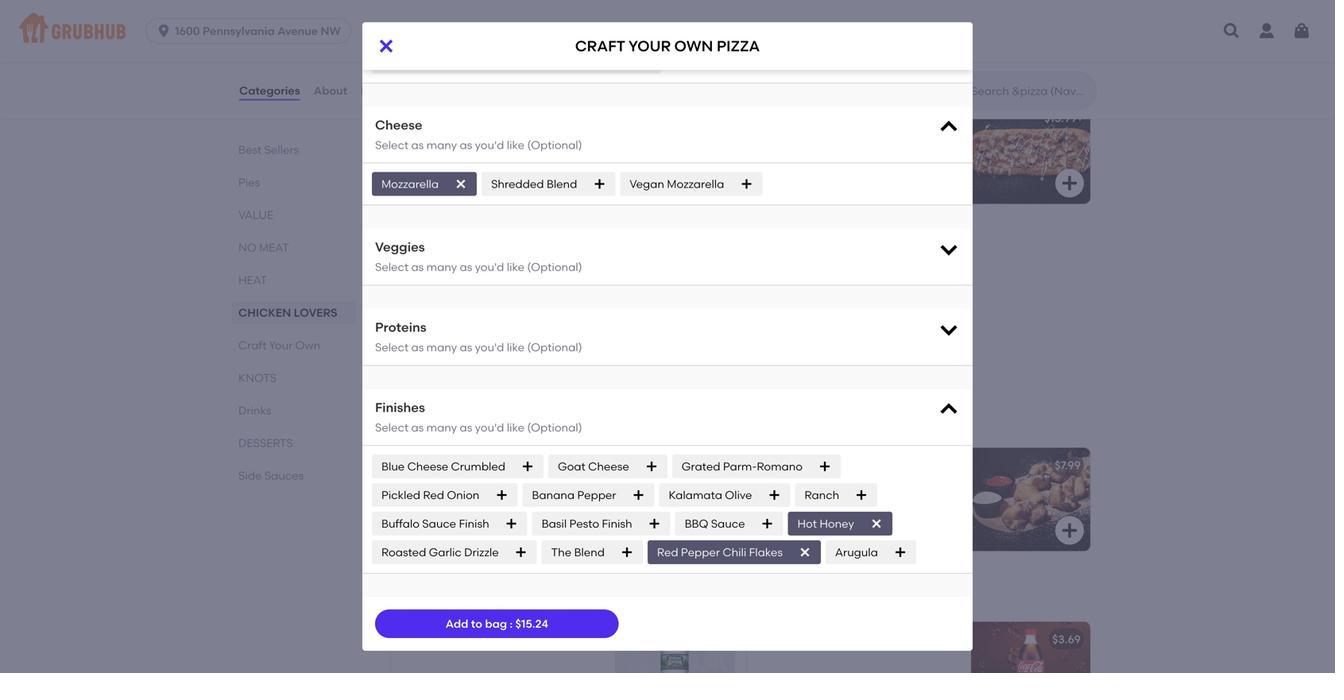 Task type: describe. For each thing, give the bounding box(es) containing it.
0 horizontal spatial craft your own
[[239, 339, 321, 352]]

meat
[[259, 241, 289, 254]]

as down add
[[460, 341, 473, 354]]

chicken lovers
[[239, 306, 338, 320]]

1 horizontal spatial craft
[[388, 237, 432, 258]]

as down veggies
[[411, 261, 424, 274]]

$7.99 for gnarlic knots
[[1055, 459, 1081, 472]]

0 vertical spatial the
[[518, 26, 536, 40]]

to
[[443, 327, 459, 341]]

as down bird
[[460, 138, 473, 152]]

basil pesto finish
[[542, 517, 633, 531]]

cheese inside cheese select as many as you'd like (optional)
[[375, 117, 423, 133]]

(+$0.99)
[[563, 26, 605, 40]]

side sauces
[[239, 469, 304, 483]]

Search &pizza (Navy Yard) search field
[[970, 83, 1092, 99]]

main navigation navigation
[[0, 0, 1336, 62]]

side
[[239, 469, 262, 483]]

1 horizontal spatial ranch
[[805, 489, 840, 502]]

blend for shredded blend
[[547, 177, 578, 191]]

sellers
[[264, 143, 299, 157]]

pickled
[[382, 489, 421, 502]]

clicking
[[523, 311, 578, 325]]

kalamata olive
[[669, 489, 753, 502]]

remove
[[508, 327, 554, 341]]

you'd for proteins
[[475, 341, 504, 354]]

vegan knots image
[[615, 448, 735, 551]]

pepper for red
[[681, 546, 720, 559]]

goat cheese
[[558, 460, 630, 474]]

$15.24
[[516, 617, 549, 631]]

desserts
[[239, 437, 293, 450]]

romano
[[757, 460, 803, 474]]

1 vertical spatial the
[[510, 55, 527, 69]]

kalamata
[[669, 489, 723, 502]]

basil
[[542, 517, 567, 531]]

pies
[[239, 176, 260, 189]]

search icon image
[[946, 81, 965, 100]]

categories button
[[239, 62, 301, 119]]

0 horizontal spatial ranch
[[407, 55, 442, 69]]

1 horizontal spatial craft your own
[[388, 237, 515, 258]]

the
[[552, 546, 572, 559]]

bag
[[485, 617, 507, 631]]

parm-
[[723, 460, 757, 474]]

pennsylvania
[[203, 24, 275, 38]]

many for proteins
[[427, 341, 457, 354]]

1 vertical spatial drinks
[[388, 585, 441, 605]]

shredded
[[491, 177, 544, 191]]

1 vertical spatial honey
[[820, 517, 855, 531]]

finishes select as many as you'd like (optional)
[[375, 400, 582, 434]]

as up crumbled
[[460, 421, 473, 434]]

heat
[[239, 274, 267, 287]]

veggies
[[375, 239, 425, 255]]

select for cheese
[[375, 138, 409, 152]]

you'd for cheese
[[475, 138, 504, 152]]

0 horizontal spatial red
[[423, 489, 444, 502]]

sauces
[[265, 469, 304, 483]]

many for veggies
[[427, 261, 457, 274]]

vegan mozzarella
[[630, 177, 725, 191]]

or
[[489, 327, 505, 341]]

goat
[[558, 460, 586, 474]]

toppings
[[401, 343, 458, 357]]

0 vertical spatial your
[[436, 237, 473, 258]]

nw
[[321, 24, 341, 38]]

0 vertical spatial own
[[477, 237, 515, 258]]

1 mozzarella from the left
[[382, 177, 439, 191]]

arugula
[[836, 546, 878, 559]]

roasted garlic drizzle
[[382, 546, 499, 559]]

craft for craft your own by clicking below to add or remove toppings
[[401, 311, 438, 325]]

vegan
[[630, 177, 665, 191]]

drizzle
[[464, 546, 499, 559]]

0 vertical spatial honey
[[464, 26, 499, 40]]

spring
[[455, 633, 498, 646]]

pickled red onion
[[382, 489, 480, 502]]

sauce for bbq
[[711, 517, 745, 531]]

banana pepper
[[532, 489, 617, 502]]

reviews
[[361, 84, 405, 97]]

to
[[471, 617, 483, 631]]

1 vertical spatial own
[[295, 339, 321, 352]]

pepper for banana
[[578, 489, 617, 502]]

banana
[[532, 489, 575, 502]]

dirty bird image
[[615, 100, 735, 204]]

as right seller at the top left
[[460, 261, 473, 274]]

onion
[[447, 489, 480, 502]]

:
[[510, 617, 513, 631]]

proteins
[[375, 320, 427, 335]]

blue
[[382, 460, 405, 474]]

as down "finishes"
[[411, 421, 424, 434]]

dirty
[[401, 111, 434, 125]]

chicken
[[239, 306, 291, 320]]

knots down chicken
[[239, 371, 277, 385]]

1600 pennsylvania avenue nw button
[[146, 18, 358, 44]]

+$0.99
[[615, 26, 649, 40]]

vegan knots
[[401, 459, 482, 472]]

cheese for goat
[[589, 460, 630, 474]]

(optional) for veggies
[[527, 261, 582, 274]]

(optional) for cheese
[[527, 138, 582, 152]]

categories
[[239, 84, 300, 97]]

0 vertical spatial side
[[538, 26, 560, 40]]

1 vertical spatial +
[[721, 285, 728, 299]]



Task type: vqa. For each thing, say whether or not it's contained in the screenshot.
the 'Cream' in the top right of the page
no



Task type: locate. For each thing, give the bounding box(es) containing it.
1 horizontal spatial own
[[675, 37, 714, 55]]

bottled spring water button
[[391, 622, 735, 674]]

1 vertical spatial ranch
[[805, 489, 840, 502]]

0 vertical spatial ranch
[[407, 55, 442, 69]]

1 horizontal spatial honey
[[820, 517, 855, 531]]

add
[[382, 26, 404, 40], [382, 55, 404, 69], [446, 617, 469, 631]]

cheese
[[375, 117, 423, 133], [408, 460, 449, 474], [589, 460, 630, 474]]

1 vertical spatial own
[[475, 311, 504, 325]]

blend
[[547, 177, 578, 191], [574, 546, 605, 559]]

as
[[411, 138, 424, 152], [460, 138, 473, 152], [411, 261, 424, 274], [460, 261, 473, 274], [411, 341, 424, 354], [460, 341, 473, 354], [411, 421, 424, 434], [460, 421, 473, 434]]

pepper down bbq
[[681, 546, 720, 559]]

0 horizontal spatial craft
[[239, 339, 267, 352]]

0 horizontal spatial own
[[295, 339, 321, 352]]

add for add mike's hot honey on the side (+$0.99)
[[382, 26, 404, 40]]

blk image
[[972, 0, 1091, 87]]

mozzarella
[[382, 177, 439, 191], [667, 177, 725, 191]]

like for proteins
[[507, 341, 525, 354]]

(optional) inside veggies select as many as you'd like (optional)
[[527, 261, 582, 274]]

1 vertical spatial red
[[658, 546, 679, 559]]

cheese for blue
[[408, 460, 449, 474]]

shredded blend
[[491, 177, 578, 191]]

3 (optional) from the top
[[527, 341, 582, 354]]

1 vertical spatial craft your own
[[239, 339, 321, 352]]

you'd inside veggies select as many as you'd like (optional)
[[475, 261, 504, 274]]

add
[[462, 327, 486, 341]]

your inside craft your own by clicking below to add or remove toppings
[[440, 311, 472, 325]]

1 horizontal spatial your
[[629, 37, 671, 55]]

reviews button
[[360, 62, 406, 119]]

0 vertical spatial add
[[382, 26, 404, 40]]

bbq sauce
[[685, 517, 745, 531]]

cheese select as many as you'd like (optional)
[[375, 117, 582, 152]]

crumbled
[[451, 460, 506, 474]]

$7.99 for vegan knots
[[699, 459, 725, 472]]

many down to
[[427, 341, 457, 354]]

3 many from the top
[[427, 341, 457, 354]]

you'd for veggies
[[475, 261, 504, 274]]

as down below
[[411, 341, 424, 354]]

mike's
[[407, 26, 439, 40]]

value
[[239, 208, 274, 222]]

own left pizza
[[675, 37, 714, 55]]

0 horizontal spatial your
[[440, 311, 472, 325]]

0 horizontal spatial own
[[475, 311, 504, 325]]

0 horizontal spatial mozzarella
[[382, 177, 439, 191]]

blend right the
[[574, 546, 605, 559]]

own for pizza
[[675, 37, 714, 55]]

blend for the blend
[[574, 546, 605, 559]]

cbr image
[[972, 100, 1091, 204]]

select down "finishes"
[[375, 421, 409, 434]]

garlic
[[429, 546, 462, 559]]

1 vertical spatial craft
[[239, 339, 267, 352]]

blend right shredded
[[547, 177, 578, 191]]

hot down "gnarlic knots" in the bottom of the page
[[798, 517, 817, 531]]

cheese up pickled red onion
[[408, 460, 449, 474]]

craft
[[388, 237, 432, 258], [239, 339, 267, 352]]

2 $7.99 from the left
[[1055, 459, 1081, 472]]

1 vertical spatial $13.99
[[689, 285, 721, 299]]

craft your own down chicken lovers
[[239, 339, 321, 352]]

select inside cheese select as many as you'd like (optional)
[[375, 138, 409, 152]]

knots up vegan
[[388, 411, 448, 431]]

craft for craft your own pizza
[[575, 37, 626, 55]]

1 horizontal spatial $7.99
[[1055, 459, 1081, 472]]

2 like from the top
[[507, 261, 525, 274]]

you'd inside finishes select as many as you'd like (optional)
[[475, 421, 504, 434]]

own inside craft your own by clicking below to add or remove toppings
[[475, 311, 504, 325]]

1 horizontal spatial mozzarella
[[667, 177, 725, 191]]

bottled spring water image
[[615, 622, 735, 674]]

best left sellers
[[239, 143, 262, 157]]

(optional) inside proteins select as many as you'd like (optional)
[[527, 341, 582, 354]]

finish for buffalo sauce finish
[[459, 517, 490, 531]]

water
[[500, 633, 539, 646]]

$7.99
[[699, 459, 725, 472], [1055, 459, 1081, 472]]

(optional) for finishes
[[527, 421, 582, 434]]

bbq
[[685, 517, 709, 531]]

many up vegan knots
[[427, 421, 457, 434]]

knots right gnarlic
[[812, 459, 851, 472]]

side left the (+$0.99)
[[538, 26, 560, 40]]

0 vertical spatial craft
[[388, 237, 432, 258]]

many inside finishes select as many as you'd like (optional)
[[427, 421, 457, 434]]

buffalo
[[382, 517, 420, 531]]

0 horizontal spatial craft
[[401, 311, 438, 325]]

sauce up chili on the bottom
[[711, 517, 745, 531]]

2 (optional) from the top
[[527, 261, 582, 274]]

flakes
[[750, 546, 783, 559]]

0 vertical spatial $13.99 +
[[1045, 111, 1084, 125]]

craft your own pizza image
[[615, 275, 735, 378]]

cheese down reviews
[[375, 117, 423, 133]]

craft up (+$.75)
[[575, 37, 626, 55]]

2 vertical spatial add
[[446, 617, 469, 631]]

3 you'd from the top
[[475, 341, 504, 354]]

craft up below
[[401, 311, 438, 325]]

3 select from the top
[[375, 341, 409, 354]]

you'd down or
[[475, 341, 504, 354]]

1 vertical spatial side
[[530, 55, 552, 69]]

like
[[507, 138, 525, 152], [507, 261, 525, 274], [507, 341, 525, 354], [507, 421, 525, 434]]

2 many from the top
[[427, 261, 457, 274]]

2 mozzarella from the left
[[667, 177, 725, 191]]

knots up 'onion'
[[444, 459, 482, 472]]

4 like from the top
[[507, 421, 525, 434]]

own down shredded
[[477, 237, 515, 258]]

(optional) up 'shredded blend'
[[527, 138, 582, 152]]

red up buffalo sauce finish
[[423, 489, 444, 502]]

(optional) up the goat
[[527, 421, 582, 434]]

(optional) inside cheese select as many as you'd like (optional)
[[527, 138, 582, 152]]

finishes
[[375, 400, 425, 415]]

add mike's hot honey on the side (+$0.99)
[[382, 26, 605, 40]]

select inside finishes select as many as you'd like (optional)
[[375, 421, 409, 434]]

4 select from the top
[[375, 421, 409, 434]]

1 horizontal spatial $13.99 +
[[1045, 111, 1084, 125]]

grated parm-romano
[[682, 460, 803, 474]]

seller
[[433, 269, 459, 281]]

finish for basil pesto finish
[[602, 517, 633, 531]]

own for by
[[475, 311, 504, 325]]

1 vertical spatial your
[[440, 311, 472, 325]]

finish right pesto
[[602, 517, 633, 531]]

1 vertical spatial blend
[[574, 546, 605, 559]]

on
[[501, 26, 515, 40], [493, 55, 507, 69]]

(optional) up clicking
[[527, 261, 582, 274]]

0 horizontal spatial finish
[[459, 517, 490, 531]]

your up seller at the top left
[[436, 237, 473, 258]]

proteins select as many as you'd like (optional)
[[375, 320, 582, 354]]

sauce up roasted garlic drizzle
[[422, 517, 456, 531]]

finish
[[459, 517, 490, 531], [602, 517, 633, 531]]

craft inside craft your own by clicking below to add or remove toppings
[[401, 311, 438, 325]]

you'd
[[475, 138, 504, 152], [475, 261, 504, 274], [475, 341, 504, 354], [475, 421, 504, 434]]

below
[[401, 327, 441, 341]]

drinks down roasted
[[388, 585, 441, 605]]

many for finishes
[[427, 421, 457, 434]]

many down bird
[[427, 138, 457, 152]]

the down add mike's hot honey on the side (+$0.99)
[[510, 55, 527, 69]]

red
[[423, 489, 444, 502], [658, 546, 679, 559]]

3 like from the top
[[507, 341, 525, 354]]

0 vertical spatial pepper
[[578, 489, 617, 502]]

many inside proteins select as many as you'd like (optional)
[[427, 341, 457, 354]]

as down dirty
[[411, 138, 424, 152]]

1 horizontal spatial craft
[[575, 37, 626, 55]]

select
[[375, 138, 409, 152], [375, 261, 409, 274], [375, 341, 409, 354], [375, 421, 409, 434]]

best for best sellers
[[239, 143, 262, 157]]

craft
[[575, 37, 626, 55], [401, 311, 438, 325]]

4 (optional) from the top
[[527, 421, 582, 434]]

lovers
[[294, 306, 338, 320]]

1 you'd from the top
[[475, 138, 504, 152]]

0 vertical spatial red
[[423, 489, 444, 502]]

4 you'd from the top
[[475, 421, 504, 434]]

veggies select as many as you'd like (optional)
[[375, 239, 582, 274]]

the blend
[[552, 546, 605, 559]]

best
[[239, 143, 262, 157], [410, 269, 431, 281]]

ranch down mike's
[[407, 55, 442, 69]]

pizza
[[717, 37, 760, 55]]

2 select from the top
[[375, 261, 409, 274]]

many inside cheese select as many as you'd like (optional)
[[427, 138, 457, 152]]

1600
[[175, 24, 200, 38]]

drinks up desserts
[[239, 404, 271, 417]]

many for cheese
[[427, 138, 457, 152]]

0 horizontal spatial best
[[239, 143, 262, 157]]

$3.69
[[1053, 633, 1081, 646]]

your up to
[[440, 311, 472, 325]]

svg image
[[1223, 21, 1242, 41], [1293, 21, 1312, 41], [156, 23, 172, 39], [1061, 57, 1080, 76], [705, 174, 724, 193], [1061, 174, 1080, 193], [741, 178, 753, 191], [938, 238, 961, 261], [938, 399, 961, 421], [496, 489, 508, 502], [768, 489, 781, 502], [649, 518, 661, 531], [761, 518, 774, 531], [871, 518, 883, 531], [705, 521, 724, 540], [1061, 521, 1080, 540], [515, 546, 528, 559], [799, 546, 812, 559], [894, 546, 907, 559]]

many up to
[[427, 261, 457, 274]]

1 vertical spatial hot
[[798, 517, 817, 531]]

add up reviews
[[382, 55, 404, 69]]

1 many from the top
[[427, 138, 457, 152]]

craft down chicken
[[239, 339, 267, 352]]

ranch up hot honey
[[805, 489, 840, 502]]

0 horizontal spatial hot
[[442, 26, 462, 40]]

(+$.75)
[[555, 55, 589, 69]]

you'd right seller at the top left
[[475, 261, 504, 274]]

about button
[[313, 62, 348, 119]]

+
[[1077, 111, 1084, 125], [721, 285, 728, 299]]

you'd inside cheese select as many as you'd like (optional)
[[475, 138, 504, 152]]

4 many from the top
[[427, 421, 457, 434]]

like inside finishes select as many as you'd like (optional)
[[507, 421, 525, 434]]

0 horizontal spatial $13.99 +
[[689, 285, 728, 299]]

1 (optional) from the top
[[527, 138, 582, 152]]

1 finish from the left
[[459, 517, 490, 531]]

2 you'd from the top
[[475, 261, 504, 274]]

your down chicken lovers
[[269, 339, 293, 352]]

0 vertical spatial drinks
[[239, 404, 271, 417]]

by
[[506, 311, 520, 325]]

your for by
[[440, 311, 472, 325]]

(optional) down remove
[[527, 341, 582, 354]]

blue cheese crumbled
[[382, 460, 506, 474]]

on up add ranch dressing on the side (+$.75)
[[501, 26, 515, 40]]

1 vertical spatial best
[[410, 269, 431, 281]]

0 vertical spatial on
[[501, 26, 515, 40]]

own up or
[[475, 311, 504, 325]]

1 $7.99 from the left
[[699, 459, 725, 472]]

2 finish from the left
[[602, 517, 633, 531]]

select for proteins
[[375, 341, 409, 354]]

add left to
[[446, 617, 469, 631]]

on down add mike's hot honey on the side (+$0.99)
[[493, 55, 507, 69]]

your right the (+$0.99)
[[629, 37, 671, 55]]

like for veggies
[[507, 261, 525, 274]]

knots
[[239, 371, 277, 385], [388, 411, 448, 431], [444, 459, 482, 472], [812, 459, 851, 472]]

red down kalamata
[[658, 546, 679, 559]]

1 horizontal spatial best
[[410, 269, 431, 281]]

best for best seller
[[410, 269, 431, 281]]

1 sauce from the left
[[422, 517, 456, 531]]

dirty bird button
[[391, 100, 735, 204]]

(optional) inside finishes select as many as you'd like (optional)
[[527, 421, 582, 434]]

0 vertical spatial your
[[629, 37, 671, 55]]

select for finishes
[[375, 421, 409, 434]]

0 horizontal spatial pepper
[[578, 489, 617, 502]]

0 horizontal spatial +
[[721, 285, 728, 299]]

bottled coke image
[[972, 622, 1091, 674]]

craft up best seller
[[388, 237, 432, 258]]

hot
[[442, 26, 462, 40], [798, 517, 817, 531]]

the
[[518, 26, 536, 40], [510, 55, 527, 69]]

like inside cheese select as many as you'd like (optional)
[[507, 138, 525, 152]]

craft your own pizza
[[575, 37, 760, 55]]

dressing
[[444, 55, 490, 69]]

honey up arugula
[[820, 517, 855, 531]]

1 vertical spatial craft
[[401, 311, 438, 325]]

pesto
[[570, 517, 600, 531]]

gnarlic knots
[[757, 459, 851, 472]]

1 horizontal spatial pepper
[[681, 546, 720, 559]]

best seller
[[410, 269, 459, 281]]

select inside proteins select as many as you'd like (optional)
[[375, 341, 409, 354]]

add left mike's
[[382, 26, 404, 40]]

sauce for buffalo
[[422, 517, 456, 531]]

1 vertical spatial your
[[269, 339, 293, 352]]

no
[[239, 241, 257, 254]]

$13.99 +
[[1045, 111, 1084, 125], [689, 285, 728, 299]]

mozzarella right vegan
[[667, 177, 725, 191]]

1 horizontal spatial drinks
[[388, 585, 441, 605]]

olive
[[725, 489, 753, 502]]

best left seller at the top left
[[410, 269, 431, 281]]

1 horizontal spatial finish
[[602, 517, 633, 531]]

honey up add ranch dressing on the side (+$.75)
[[464, 26, 499, 40]]

0 horizontal spatial $13.99
[[689, 285, 721, 299]]

1 horizontal spatial your
[[436, 237, 473, 258]]

like for finishes
[[507, 421, 525, 434]]

1 like from the top
[[507, 138, 525, 152]]

select down veggies
[[375, 261, 409, 274]]

1 vertical spatial on
[[493, 55, 507, 69]]

like inside proteins select as many as you'd like (optional)
[[507, 341, 525, 354]]

side left (+$.75)
[[530, 55, 552, 69]]

select inside veggies select as many as you'd like (optional)
[[375, 261, 409, 274]]

many inside veggies select as many as you'd like (optional)
[[427, 261, 457, 274]]

0 horizontal spatial your
[[269, 339, 293, 352]]

like for cheese
[[507, 138, 525, 152]]

1 horizontal spatial red
[[658, 546, 679, 559]]

1 vertical spatial add
[[382, 55, 404, 69]]

0 vertical spatial $13.99
[[1045, 111, 1077, 125]]

you'd up crumbled
[[475, 421, 504, 434]]

2 sauce from the left
[[711, 517, 745, 531]]

(optional) for proteins
[[527, 341, 582, 354]]

avenue
[[278, 24, 318, 38]]

0 horizontal spatial sauce
[[422, 517, 456, 531]]

0 vertical spatial best
[[239, 143, 262, 157]]

select down dirty
[[375, 138, 409, 152]]

own down lovers
[[295, 339, 321, 352]]

0 horizontal spatial drinks
[[239, 404, 271, 417]]

your
[[436, 237, 473, 258], [269, 339, 293, 352]]

0 vertical spatial blend
[[547, 177, 578, 191]]

bird
[[436, 111, 463, 125]]

add ranch dressing on the side (+$.75)
[[382, 55, 589, 69]]

select for veggies
[[375, 261, 409, 274]]

pepper down the goat cheese
[[578, 489, 617, 502]]

select down proteins
[[375, 341, 409, 354]]

buffalo sauce finish
[[382, 517, 490, 531]]

0 horizontal spatial honey
[[464, 26, 499, 40]]

the up add ranch dressing on the side (+$.75)
[[518, 26, 536, 40]]

0 vertical spatial +
[[1077, 111, 1084, 125]]

1600 pennsylvania avenue nw
[[175, 24, 341, 38]]

1 horizontal spatial sauce
[[711, 517, 745, 531]]

best sellers
[[239, 143, 299, 157]]

your for pizza
[[629, 37, 671, 55]]

0 horizontal spatial $7.99
[[699, 459, 725, 472]]

mozzarella up veggies
[[382, 177, 439, 191]]

chili
[[723, 546, 747, 559]]

you'd for finishes
[[475, 421, 504, 434]]

hot honey
[[798, 517, 855, 531]]

svg image
[[655, 27, 668, 40], [377, 37, 396, 56], [705, 57, 724, 76], [938, 116, 961, 138], [455, 178, 468, 191], [593, 178, 606, 191], [938, 318, 961, 341], [705, 348, 724, 367], [522, 461, 534, 473], [645, 461, 658, 473], [819, 461, 832, 473], [633, 489, 645, 502], [856, 489, 868, 502], [505, 518, 518, 531], [621, 546, 634, 559]]

svg image inside 1600 pennsylvania avenue nw button
[[156, 23, 172, 39]]

dirty bird
[[401, 111, 463, 125]]

1 horizontal spatial +
[[1077, 111, 1084, 125]]

craft your own up seller at the top left
[[388, 237, 515, 258]]

0 vertical spatial own
[[675, 37, 714, 55]]

add for add ranch dressing on the side (+$.75)
[[382, 55, 404, 69]]

1 horizontal spatial hot
[[798, 517, 817, 531]]

0 vertical spatial craft your own
[[388, 237, 515, 258]]

vegan
[[401, 459, 441, 472]]

finish up drizzle
[[459, 517, 490, 531]]

own
[[477, 237, 515, 258], [295, 339, 321, 352]]

0 vertical spatial craft
[[575, 37, 626, 55]]

0 vertical spatial hot
[[442, 26, 462, 40]]

like inside veggies select as many as you'd like (optional)
[[507, 261, 525, 274]]

you'd inside proteins select as many as you'd like (optional)
[[475, 341, 504, 354]]

1 horizontal spatial $13.99
[[1045, 111, 1077, 125]]

cheese right the goat
[[589, 460, 630, 474]]

craft your own by clicking below to add or remove toppings
[[401, 311, 578, 357]]

1 vertical spatial pepper
[[681, 546, 720, 559]]

you'd up shredded
[[475, 138, 504, 152]]

red pepper chili flakes
[[658, 546, 783, 559]]

gnarlic
[[757, 459, 809, 472]]

1 vertical spatial $13.99 +
[[689, 285, 728, 299]]

1 select from the top
[[375, 138, 409, 152]]

gnarlic knots image
[[972, 448, 1091, 551]]

no meat
[[239, 241, 289, 254]]

1 horizontal spatial own
[[477, 237, 515, 258]]

hot right mike's
[[442, 26, 462, 40]]

the outlaw image
[[615, 0, 735, 87]]



